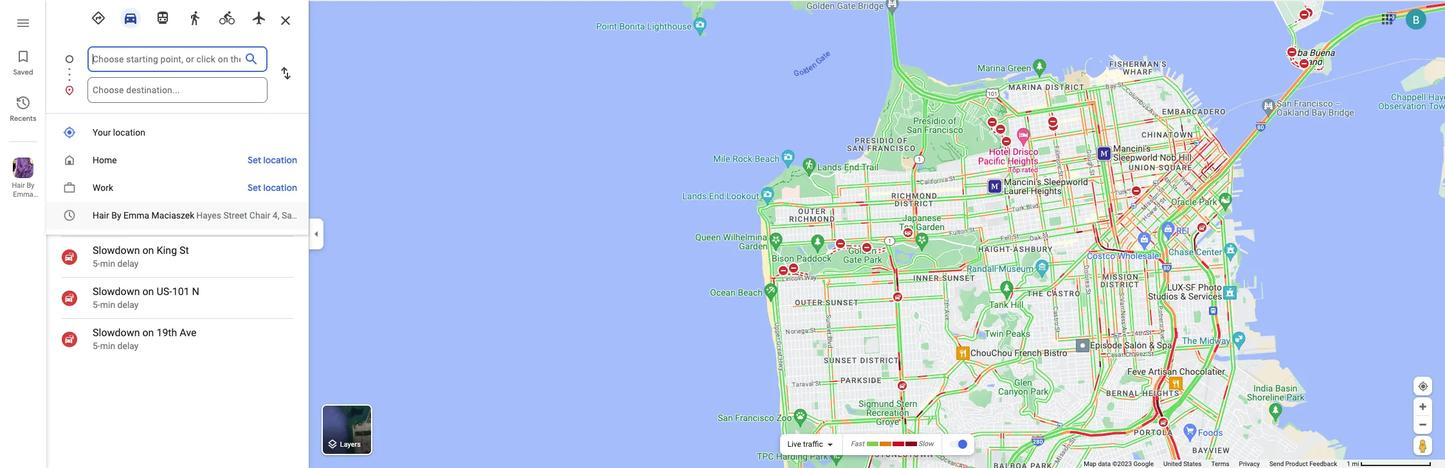 Task type: vqa. For each thing, say whether or not it's contained in the screenshot.
Hair By Emma Maciaszek Hayes Street Chair 4, San Francisco, CA Maciaszek
yes



Task type: locate. For each thing, give the bounding box(es) containing it.
list item down choose starting point, or click on the map... field
[[46, 77, 309, 103]]

none radio the driving
[[117, 5, 144, 28]]

zoom out image
[[1418, 420, 1428, 430]]

hayes
[[196, 210, 221, 221]]

1 set from the top
[[248, 154, 261, 166]]

3 none radio from the left
[[181, 5, 208, 28]]

slowdown for slowdown on king st 5-min delay
[[93, 244, 140, 257]]

fast
[[851, 440, 864, 448]]

1 min from the top
[[100, 217, 115, 228]]

hair for hair by emma maciaszek
[[12, 181, 25, 190]]

delay
[[117, 217, 139, 228], [117, 259, 139, 269], [117, 300, 139, 310], [117, 341, 139, 351]]

0 horizontal spatial hair
[[12, 181, 25, 190]]

recents button
[[0, 90, 46, 126]]

hair
[[12, 181, 25, 190], [93, 210, 109, 221]]

on inside slowdown on 19th ave 8-min delay
[[142, 203, 154, 215]]

2 none field from the top
[[93, 77, 262, 103]]

1 horizontal spatial by
[[111, 210, 121, 221]]

maciaszek
[[6, 199, 40, 208], [152, 210, 194, 221]]

traffic
[[89, 178, 112, 188], [803, 440, 823, 449]]

traffic right live
[[803, 440, 823, 449]]

min down slowdown on us-101 n 5-min delay at the left bottom
[[100, 341, 115, 351]]

1 none field from the top
[[93, 46, 241, 72]]

1 horizontal spatial hair
[[93, 210, 109, 221]]

19th ave inside slowdown on 19th ave 5-min delay
[[157, 327, 197, 339]]

2 vertical spatial 5-
[[93, 341, 100, 351]]

delay for slowdown on 19th ave 5-min delay
[[117, 341, 139, 351]]

1
[[1347, 461, 1351, 468]]

0 vertical spatial set
[[248, 154, 261, 166]]

footer inside google maps element
[[1084, 460, 1347, 468]]

us-
[[157, 286, 172, 298]]

best travel modes image
[[91, 10, 106, 26]]

0 vertical spatial hair
[[12, 181, 25, 190]]

by inside hair by emma maciaszek
[[27, 181, 34, 190]]

min for slowdown on 19th ave 8-min delay
[[100, 217, 115, 228]]

on inside slowdown on 19th ave 5-min delay
[[142, 327, 154, 339]]

slowdown on 19th ave 8-min delay
[[93, 203, 197, 228]]

5-
[[93, 259, 100, 269], [93, 300, 100, 310], [93, 341, 100, 351]]

8-
[[93, 217, 100, 228]]

directions main content
[[46, 0, 309, 468]]

in
[[114, 178, 121, 188]]

0 vertical spatial maciaszek
[[6, 199, 40, 208]]

slowdown inside slowdown on king st 5-min delay
[[93, 244, 140, 257]]

1 mi
[[1347, 461, 1359, 468]]

location
[[113, 127, 145, 138], [263, 154, 297, 166], [263, 182, 297, 194]]

5- inside slowdown on king st 5-min delay
[[93, 259, 100, 269]]

0 vertical spatial emma
[[13, 190, 33, 199]]

cell containing hair by emma maciaszek
[[46, 205, 354, 226]]

1 on from the top
[[142, 203, 154, 215]]

none radio best travel modes
[[85, 5, 112, 28]]

set location button
[[241, 150, 304, 170], [241, 178, 304, 198]]

send
[[1270, 461, 1284, 468]]

slowdown inside slowdown on 19th ave 8-min delay
[[93, 203, 140, 215]]

home
[[93, 155, 117, 165]]

delay down slowdown on us-101 n 5-min delay at the left bottom
[[117, 341, 139, 351]]

0 horizontal spatial traffic
[[89, 178, 112, 188]]

none radio left close directions image
[[246, 5, 273, 28]]

list inside google maps element
[[46, 46, 309, 103]]

1 vertical spatial 19th ave
[[157, 327, 197, 339]]

none radio the flights
[[246, 5, 273, 28]]

4 delay from the top
[[117, 341, 139, 351]]

hair inside hair by emma maciaszek
[[12, 181, 25, 190]]

0 horizontal spatial emma
[[13, 190, 33, 199]]

privacy button
[[1239, 460, 1260, 468]]

3 delay from the top
[[117, 300, 139, 310]]

none radio left the driving radio
[[85, 5, 112, 28]]

min inside slowdown on 19th ave 5-min delay
[[100, 341, 115, 351]]

4 none radio from the left
[[214, 5, 241, 28]]

slowdown up the 8-
[[93, 203, 140, 215]]

cycling image
[[219, 10, 235, 26]]

by
[[27, 181, 34, 190], [111, 210, 121, 221]]

hair down work
[[93, 210, 109, 221]]

slowdown down slowdown on us-101 n 5-min delay at the left bottom
[[93, 327, 140, 339]]

slowdown
[[93, 203, 140, 215], [93, 244, 140, 257], [93, 286, 140, 298], [93, 327, 140, 339]]

on inside slowdown on us-101 n 5-min delay
[[142, 286, 154, 298]]

2 none radio from the left
[[117, 5, 144, 28]]

by for hair by emma maciaszek hayes street chair 4, san francisco, ca
[[111, 210, 121, 221]]

delay for slowdown on king st 5-min delay
[[117, 259, 139, 269]]

none field down choose starting point, or click on the map... field
[[93, 77, 262, 103]]

0 horizontal spatial by
[[27, 181, 34, 190]]

2 19th ave from the top
[[157, 327, 197, 339]]

1 19th ave from the top
[[157, 203, 197, 215]]

send product feedback button
[[1270, 460, 1337, 468]]

19th ave
[[157, 203, 197, 215], [157, 327, 197, 339]]

5 none radio from the left
[[246, 5, 273, 28]]

on down slowdown on us-101 n 5-min delay at the left bottom
[[142, 327, 154, 339]]

None field
[[93, 46, 241, 72], [93, 77, 262, 103]]

on for slowdown on king st 5-min delay
[[142, 244, 154, 257]]

1 vertical spatial set location
[[248, 182, 297, 194]]

by right the 8-
[[111, 210, 121, 221]]

1 vertical spatial emma
[[123, 210, 149, 221]]

by inside cell
[[111, 210, 121, 221]]

work
[[93, 183, 113, 193]]

19th ave down work "cell"
[[157, 203, 197, 215]]

on inside slowdown on king st 5-min delay
[[142, 244, 154, 257]]

3 slowdown from the top
[[93, 286, 140, 298]]

none radio left cycling radio
[[181, 5, 208, 28]]

chair
[[249, 210, 270, 221]]

slowdown down slowdown on king st 5-min delay on the bottom of the page
[[93, 286, 140, 298]]

list
[[0, 0, 46, 468], [46, 46, 309, 103]]

1 5- from the top
[[93, 259, 100, 269]]

map data ©2023 google
[[1084, 461, 1154, 468]]

hair left heavy
[[12, 181, 25, 190]]

none radio left the flights radio
[[214, 5, 241, 28]]

emma inside grid
[[123, 210, 149, 221]]

2 5- from the top
[[93, 300, 100, 310]]

maciaszek inside button
[[6, 199, 40, 208]]

footer
[[1084, 460, 1347, 468]]

on for slowdown on 19th ave 8-min delay
[[142, 203, 154, 215]]

delay inside slowdown on 19th ave 5-min delay
[[117, 341, 139, 351]]

home cell
[[46, 150, 244, 171]]

0 vertical spatial set location button
[[241, 150, 304, 170]]

transit image
[[155, 10, 170, 26]]

area
[[140, 178, 158, 188]]

1 mi button
[[1347, 461, 1432, 468]]

1 vertical spatial location
[[263, 154, 297, 166]]

slow
[[918, 440, 934, 448]]

4 on from the top
[[142, 327, 154, 339]]

1 vertical spatial none field
[[93, 77, 262, 103]]

hair by emma maciaszek button
[[0, 152, 46, 208]]

grid containing set location
[[46, 119, 354, 230]]

19th ave inside slowdown on 19th ave 8-min delay
[[157, 203, 197, 215]]

list item down the transit icon
[[46, 46, 309, 87]]

delay inside slowdown on king st 5-min delay
[[117, 259, 139, 269]]

None radio
[[85, 5, 112, 28], [117, 5, 144, 28], [181, 5, 208, 28], [214, 5, 241, 28], [246, 5, 273, 28]]

4 min from the top
[[100, 341, 115, 351]]

list item
[[46, 46, 309, 87], [46, 77, 309, 103]]

walking image
[[187, 10, 203, 26]]

king st
[[157, 244, 189, 257]]

emma
[[13, 190, 33, 199], [123, 210, 149, 221]]

min up slowdown on 19th ave 5-min delay
[[100, 300, 115, 310]]

saved
[[13, 68, 33, 77]]

states
[[1184, 461, 1202, 468]]

1 horizontal spatial emma
[[123, 210, 149, 221]]

ca
[[342, 210, 354, 221]]

your
[[93, 127, 111, 138]]

your location
[[93, 127, 145, 138]]

slowdown inside slowdown on us-101 n 5-min delay
[[93, 286, 140, 298]]

hair inside grid
[[93, 210, 109, 221]]

delay up slowdown on 19th ave 5-min delay
[[117, 300, 139, 310]]

2 set from the top
[[248, 182, 261, 194]]

1 vertical spatial set
[[248, 182, 261, 194]]

min down the 8-
[[100, 259, 115, 269]]

live
[[788, 440, 801, 449]]

1 set location button from the top
[[241, 150, 304, 170]]

0 vertical spatial traffic
[[89, 178, 112, 188]]

delay inside slowdown on 19th ave 8-min delay
[[117, 217, 139, 228]]

0 vertical spatial 5-
[[93, 259, 100, 269]]

None radio
[[149, 5, 176, 28]]

2 delay from the top
[[117, 259, 139, 269]]

live traffic
[[788, 440, 823, 449]]

hair by emma maciaszek hayes street chair 4, san francisco, ca
[[93, 210, 354, 221]]

2 vertical spatial location
[[263, 182, 297, 194]]

slowdown on us-101 n 5-min delay
[[93, 286, 199, 310]]

1 vertical spatial 5-
[[93, 300, 100, 310]]

set location for work
[[248, 182, 297, 194]]

2 on from the top
[[142, 244, 154, 257]]

close directions image
[[278, 13, 293, 28]]

none radio cycling
[[214, 5, 241, 28]]

0 vertical spatial 19th ave
[[157, 203, 197, 215]]

0 vertical spatial none field
[[93, 46, 241, 72]]

4 slowdown from the top
[[93, 327, 140, 339]]

grid
[[46, 119, 354, 230]]

slowdown down the 8-
[[93, 244, 140, 257]]

min inside slowdown on us-101 n 5-min delay
[[100, 300, 115, 310]]

reverse starting point and destination image
[[278, 66, 293, 81]]

1 slowdown from the top
[[93, 203, 140, 215]]

francisco,
[[299, 210, 340, 221]]

set location
[[248, 154, 297, 166], [248, 182, 297, 194]]

delays heavy traffic in this area
[[62, 162, 158, 188]]

0 horizontal spatial maciaszek
[[6, 199, 40, 208]]

terms button
[[1211, 460, 1230, 468]]

1 vertical spatial hair
[[93, 210, 109, 221]]

none field up choose destination... field
[[93, 46, 241, 72]]

footer containing map data ©2023 google
[[1084, 460, 1347, 468]]

traffic left in
[[89, 178, 112, 188]]

on left us-
[[142, 286, 154, 298]]

1 vertical spatial by
[[111, 210, 121, 221]]

on down work "cell"
[[142, 203, 154, 215]]

delay right the 8-
[[117, 217, 139, 228]]

min down work
[[100, 217, 115, 228]]

on for slowdown on us-101 n 5-min delay
[[142, 286, 154, 298]]

min
[[100, 217, 115, 228], [100, 259, 115, 269], [100, 300, 115, 310], [100, 341, 115, 351]]

google account: brad klo  
(klobrad84@gmail.com) image
[[1406, 9, 1427, 29]]

1 horizontal spatial maciaszek
[[152, 210, 194, 221]]

saved button
[[0, 44, 46, 80]]

1 none radio from the left
[[85, 5, 112, 28]]

none radio right best travel modes radio
[[117, 5, 144, 28]]

slowdown on king st 5-min delay
[[93, 244, 189, 269]]

on
[[142, 203, 154, 215], [142, 244, 154, 257], [142, 286, 154, 298], [142, 327, 154, 339]]

min inside slowdown on king st 5-min delay
[[100, 259, 115, 269]]

work cell
[[46, 178, 244, 199]]

0 vertical spatial set location
[[248, 154, 297, 166]]

set location button for home
[[241, 150, 304, 170]]

united states button
[[1164, 460, 1202, 468]]

0 vertical spatial by
[[27, 181, 34, 190]]

1 vertical spatial traffic
[[803, 440, 823, 449]]

3 min from the top
[[100, 300, 115, 310]]

min inside slowdown on 19th ave 8-min delay
[[100, 217, 115, 228]]

delay up slowdown on us-101 n 5-min delay at the left bottom
[[117, 259, 139, 269]]

send product feedback
[[1270, 461, 1337, 468]]

1 vertical spatial maciaszek
[[152, 210, 194, 221]]

slowdown for slowdown on 19th ave 8-min delay
[[93, 203, 140, 215]]

product
[[1286, 461, 1308, 468]]

19th ave down 101 n
[[157, 327, 197, 339]]

1 delay from the top
[[117, 217, 139, 228]]

emma inside hair by emma maciaszek
[[13, 190, 33, 199]]

3 5- from the top
[[93, 341, 100, 351]]

maciaszek inside cell
[[152, 210, 194, 221]]

set
[[248, 154, 261, 166], [248, 182, 261, 194]]

min for slowdown on 19th ave 5-min delay
[[100, 341, 115, 351]]

1 vertical spatial set location button
[[241, 178, 304, 198]]

by left heavy
[[27, 181, 34, 190]]

2 set location from the top
[[248, 182, 297, 194]]

101 n
[[172, 286, 199, 298]]

delay inside slowdown on us-101 n 5-min delay
[[117, 300, 139, 310]]

0 vertical spatial location
[[113, 127, 145, 138]]

list containing saved
[[0, 0, 46, 468]]

2 slowdown from the top
[[93, 244, 140, 257]]

slowdown inside slowdown on 19th ave 5-min delay
[[93, 327, 140, 339]]

Choose destination... field
[[93, 82, 262, 98]]

5- inside slowdown on 19th ave 5-min delay
[[93, 341, 100, 351]]

on left king st
[[142, 244, 154, 257]]

3 on from the top
[[142, 286, 154, 298]]

1 set location from the top
[[248, 154, 297, 166]]

cell
[[46, 205, 354, 226]]

2 min from the top
[[100, 259, 115, 269]]

2 set location button from the top
[[241, 178, 304, 198]]



Task type: describe. For each thing, give the bounding box(es) containing it.
emma for hair by emma maciaszek
[[13, 190, 33, 199]]

slowdown for slowdown on 19th ave 5-min delay
[[93, 327, 140, 339]]

layers
[[340, 441, 361, 449]]

19th ave for slowdown on 19th ave 8-min delay
[[157, 203, 197, 215]]

location for home
[[263, 154, 297, 166]]

show street view coverage image
[[1414, 436, 1432, 455]]

5- for slowdown on king st
[[93, 259, 100, 269]]

4,
[[273, 210, 279, 221]]

1 horizontal spatial traffic
[[803, 440, 823, 449]]

slowdown on 19th ave 5-min delay
[[93, 327, 197, 351]]

delays
[[62, 162, 93, 175]]

google
[[1134, 461, 1154, 468]]

collapse side panel image
[[309, 227, 324, 241]]

united states
[[1164, 461, 1202, 468]]

location inside cell
[[113, 127, 145, 138]]

terms
[[1211, 461, 1230, 468]]

none field choose starting point, or click on the map...
[[93, 46, 241, 72]]

Choose starting point, or click on the map... field
[[93, 51, 241, 67]]

2 list item from the top
[[46, 77, 309, 103]]

slowdown for slowdown on us-101 n 5-min delay
[[93, 286, 140, 298]]

flights image
[[251, 10, 267, 26]]

hair by emma maciaszek
[[6, 181, 40, 208]]

set for home
[[248, 154, 261, 166]]

1 list item from the top
[[46, 46, 309, 87]]

location for work
[[263, 182, 297, 194]]

set for work
[[248, 182, 261, 194]]

maciaszek for hair by emma maciaszek hayes street chair 4, san francisco, ca
[[152, 210, 194, 221]]

delay for slowdown on 19th ave 8-min delay
[[117, 217, 139, 228]]

maciaszek for hair by emma maciaszek
[[6, 199, 40, 208]]

map
[[1084, 461, 1097, 468]]

zoom in image
[[1418, 402, 1428, 412]]

19th ave for slowdown on 19th ave 5-min delay
[[157, 327, 197, 339]]

5- inside slowdown on us-101 n 5-min delay
[[93, 300, 100, 310]]

heavy
[[62, 178, 86, 188]]

hair for hair by emma maciaszek hayes street chair 4, san francisco, ca
[[93, 210, 109, 221]]

min for slowdown on king st 5-min delay
[[100, 259, 115, 269]]

recents
[[10, 114, 36, 123]]

feedback
[[1310, 461, 1337, 468]]

menu image
[[15, 15, 31, 31]]

grid inside google maps element
[[46, 119, 354, 230]]

by for hair by emma maciaszek
[[27, 181, 34, 190]]

data
[[1098, 461, 1111, 468]]

 Show traffic  checkbox
[[949, 439, 967, 450]]

your location cell
[[46, 122, 300, 143]]

mi
[[1352, 461, 1359, 468]]

none radio walking
[[181, 5, 208, 28]]

united
[[1164, 461, 1182, 468]]

this
[[123, 178, 138, 188]]

set location button for work
[[241, 178, 304, 198]]

none field choose destination...
[[93, 77, 262, 103]]

live traffic option
[[788, 440, 823, 449]]

set location for home
[[248, 154, 297, 166]]

traffic inside delays heavy traffic in this area
[[89, 178, 112, 188]]

5- for slowdown on 19th ave
[[93, 341, 100, 351]]

show your location image
[[1418, 381, 1429, 392]]

driving image
[[123, 10, 138, 26]]

google maps element
[[0, 0, 1445, 468]]

emma for hair by emma maciaszek hayes street chair 4, san francisco, ca
[[123, 210, 149, 221]]

san
[[282, 210, 297, 221]]

street
[[223, 210, 247, 221]]

on for slowdown on 19th ave 5-min delay
[[142, 327, 154, 339]]

privacy
[[1239, 461, 1260, 468]]

©2023
[[1113, 461, 1132, 468]]



